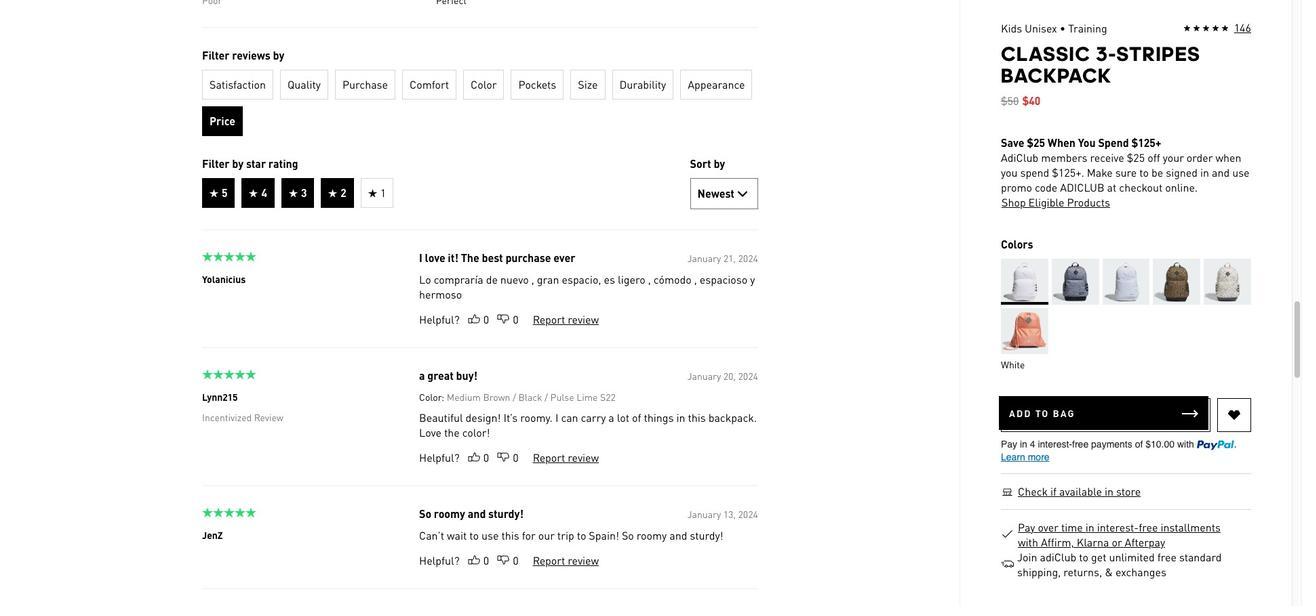 Task type: vqa. For each thing, say whether or not it's contained in the screenshot.
m button
no



Task type: locate. For each thing, give the bounding box(es) containing it.
3 review from the top
[[567, 554, 599, 568]]

in up klarna
[[1086, 521, 1094, 535]]

2 vertical spatial review
[[567, 554, 599, 568]]

$25 up the adiclub
[[1027, 136, 1045, 150]]

1 report review button from the top
[[532, 313, 599, 328]]

, right the 'cómodo' in the right of the page
[[694, 273, 697, 287]]

0 horizontal spatial ,
[[531, 273, 534, 287]]

2 / from the left
[[544, 391, 548, 403]]

0 horizontal spatial use
[[481, 529, 498, 543]]

be
[[1152, 165, 1163, 180]]

report review button down beautiful design! it's roomy. i can carry a lot of things in this backpack. love the color!
[[532, 451, 599, 466]]

0 vertical spatial a
[[419, 369, 425, 383]]

durability link
[[612, 70, 673, 100]]

january left 20,
[[687, 370, 721, 382]]

yolanicius
[[202, 273, 245, 285]]

color:
[[419, 391, 444, 403]]

add to bag button
[[999, 397, 1208, 431]]

0 vertical spatial i
[[419, 251, 422, 265]]

1 horizontal spatial by
[[273, 48, 284, 62]]

and inside save $25 when you spend $125+ adiclub members receive $25 off your order when you spend $125+. make sure to be signed in and use promo code adiclub at checkout online. shop eligible products
[[1212, 165, 1230, 180]]

order
[[1187, 151, 1213, 165]]

can
[[561, 411, 578, 425]]

report review down 'lo compraría de nuevo , gran espacio, es ligero , cómodo , espacioso y hermoso'
[[532, 313, 599, 327]]

2024 right 21,
[[738, 252, 758, 264]]

carry
[[581, 411, 605, 425]]

3 2024 from the top
[[738, 509, 758, 521]]

product color: pink / silver metallic image
[[1001, 309, 1048, 355]]

1 link
[[360, 178, 393, 208]]

report for espacio,
[[532, 313, 565, 327]]

get
[[1091, 551, 1106, 565]]

1 vertical spatial $25
[[1127, 151, 1145, 165]]

checkout
[[1119, 180, 1162, 195]]

0 vertical spatial and
[[1212, 165, 1230, 180]]

store
[[1116, 485, 1141, 499]]

review down 'lo compraría de nuevo , gran espacio, es ligero , cómodo , espacioso y hermoso'
[[567, 313, 599, 327]]

off
[[1148, 151, 1160, 165]]

1 vertical spatial report review
[[532, 451, 599, 465]]

0 horizontal spatial sturdy!
[[488, 507, 523, 521]]

free down "afterpay"
[[1157, 551, 1177, 565]]

1 vertical spatial january
[[687, 370, 721, 382]]

3 report review button from the top
[[532, 554, 599, 569]]

$125+.
[[1052, 165, 1084, 180]]

report review button down 'lo compraría de nuevo , gran espacio, es ligero , cómodo , espacioso y hermoso'
[[532, 313, 599, 328]]

our
[[538, 529, 554, 543]]

love
[[425, 251, 445, 265]]

helpful? down can't
[[419, 554, 459, 568]]

free inside pay over time in interest-free installments with affirm, klarna or afterpay
[[1139, 521, 1158, 535]]

21,
[[723, 252, 735, 264]]

, right 'ligero'
[[648, 273, 651, 287]]

sturdy! down the january 13, 2024
[[690, 529, 723, 543]]

0 horizontal spatial i
[[419, 251, 422, 265]]

report for our
[[532, 554, 565, 568]]

0 vertical spatial report review button
[[532, 313, 599, 328]]

so right the spain!
[[621, 529, 634, 543]]

1 horizontal spatial so
[[621, 529, 634, 543]]

2024 for y
[[738, 252, 758, 264]]

2 2024 from the top
[[738, 370, 758, 382]]

0 vertical spatial report
[[532, 313, 565, 327]]

2 vertical spatial 2024
[[738, 509, 758, 521]]

it's
[[503, 411, 517, 425]]

a left lot on the left
[[608, 411, 614, 425]]

1 vertical spatial so
[[621, 529, 634, 543]]

by right reviews at the top left of page
[[273, 48, 284, 62]]

0 vertical spatial 2024
[[738, 252, 758, 264]]

1 2024 from the top
[[738, 252, 758, 264]]

review down beautiful design! it's roomy. i can carry a lot of things in this backpack. love the color!
[[567, 451, 599, 465]]

use down so roomy and sturdy!
[[481, 529, 498, 543]]

0 vertical spatial filter
[[202, 48, 229, 62]]

free
[[1139, 521, 1158, 535], [1157, 551, 1177, 565]]

3 helpful? from the top
[[419, 554, 459, 568]]

, left "gran"
[[531, 273, 534, 287]]

durability
[[619, 77, 666, 92]]

0 vertical spatial use
[[1232, 165, 1250, 180]]

1 vertical spatial purchase
[[505, 251, 551, 265]]

2 vertical spatial report review button
[[532, 554, 599, 569]]

filter up 5 link
[[202, 157, 229, 171]]

adiclub
[[1040, 551, 1076, 565]]

,
[[531, 273, 534, 287], [648, 273, 651, 287], [694, 273, 697, 287]]

de
[[486, 273, 497, 287]]

january left 13,
[[687, 509, 721, 521]]

2 vertical spatial helpful?
[[419, 554, 459, 568]]

review for es
[[567, 313, 599, 327]]

1 horizontal spatial this
[[688, 411, 705, 425]]

1 review from the top
[[567, 313, 599, 327]]

3 report review from the top
[[532, 554, 599, 568]]

helpful? for roomy
[[419, 554, 459, 568]]

report review down trip
[[532, 554, 599, 568]]

love
[[419, 426, 441, 440]]

brown
[[483, 391, 510, 403]]

1 filter from the top
[[202, 48, 229, 62]]

2 filter from the top
[[202, 157, 229, 171]]

free for unlimited
[[1157, 551, 1177, 565]]

2024 right 20,
[[738, 370, 758, 382]]

2 horizontal spatial and
[[1212, 165, 1230, 180]]

spain!
[[589, 529, 619, 543]]

0 horizontal spatial roomy
[[434, 507, 465, 521]]

3-
[[1096, 42, 1117, 66]]

check
[[1018, 485, 1048, 499]]

&
[[1105, 566, 1113, 580]]

2 vertical spatial report
[[532, 554, 565, 568]]

report down "gran"
[[532, 313, 565, 327]]

filter
[[202, 48, 229, 62], [202, 157, 229, 171]]

1 horizontal spatial a
[[608, 411, 614, 425]]

146 button
[[1183, 20, 1251, 37]]

y
[[750, 273, 755, 287]]

0 horizontal spatial /
[[512, 391, 516, 403]]

1 vertical spatial review
[[567, 451, 599, 465]]

a left great
[[419, 369, 425, 383]]

by right sort at the top right
[[713, 157, 725, 171]]

pockets link
[[511, 70, 563, 100]]

1 vertical spatial helpful?
[[419, 451, 459, 465]]

2 vertical spatial january
[[687, 509, 721, 521]]

1 vertical spatial filter
[[202, 157, 229, 171]]

size
[[578, 77, 597, 92]]

nuevo
[[500, 273, 528, 287]]

pockets
[[518, 77, 556, 92]]

cómodo
[[653, 273, 691, 287]]

unisex
[[1025, 21, 1057, 35]]

a
[[419, 369, 425, 383], [608, 411, 614, 425]]

0 down so roomy and sturdy!
[[483, 554, 489, 568]]

0 vertical spatial sturdy!
[[488, 507, 523, 521]]

of
[[632, 411, 641, 425]]

filter reviews by
[[202, 48, 284, 62]]

1 vertical spatial a
[[608, 411, 614, 425]]

use down when
[[1232, 165, 1250, 180]]

0 vertical spatial report review
[[532, 313, 599, 327]]

1 vertical spatial use
[[481, 529, 498, 543]]

1 horizontal spatial roomy
[[636, 529, 666, 543]]

0 vertical spatial roomy
[[434, 507, 465, 521]]

you
[[1001, 165, 1018, 180]]

spend
[[1020, 165, 1049, 180]]

•
[[1060, 21, 1066, 35]]

report review button down trip
[[532, 554, 599, 569]]

great
[[427, 369, 453, 383]]

2
[[340, 186, 346, 200]]

0 vertical spatial purchase
[[342, 77, 388, 92]]

1 , from the left
[[531, 273, 534, 287]]

january 13, 2024
[[687, 509, 758, 521]]

in left 'store'
[[1105, 485, 1113, 499]]

in right things
[[676, 411, 685, 425]]

3 january from the top
[[687, 509, 721, 521]]

price
[[209, 114, 235, 128]]

save
[[1001, 136, 1024, 150]]

0 vertical spatial so
[[419, 507, 431, 521]]

1 horizontal spatial and
[[669, 529, 687, 543]]

product color: light grey image
[[1102, 259, 1150, 305]]

/ left black
[[512, 391, 516, 403]]

shipping,
[[1017, 566, 1061, 580]]

in down "order"
[[1200, 165, 1209, 180]]

ligero
[[617, 273, 645, 287]]

2024 right 13,
[[738, 509, 758, 521]]

this left 'backpack.'
[[688, 411, 705, 425]]

free up "afterpay"
[[1139, 521, 1158, 535]]

helpful? down love
[[419, 451, 459, 465]]

purchase
[[342, 77, 388, 92], [505, 251, 551, 265]]

$25 up sure
[[1127, 151, 1145, 165]]

1 vertical spatial i
[[555, 411, 558, 425]]

1 / from the left
[[512, 391, 516, 403]]

to up returns,
[[1079, 551, 1088, 565]]

purchase link
[[335, 70, 395, 100]]

2024
[[738, 252, 758, 264], [738, 370, 758, 382], [738, 509, 758, 521]]

0 horizontal spatial $25
[[1027, 136, 1045, 150]]

by left star at the top left
[[232, 157, 243, 171]]

0 vertical spatial this
[[688, 411, 705, 425]]

free inside join adiclub to get unlimited free standard shipping, returns, & exchanges
[[1157, 551, 1177, 565]]

best
[[481, 251, 503, 265]]

product color: white / onix / beige image
[[1204, 259, 1251, 305]]

report down our
[[532, 554, 565, 568]]

0 vertical spatial review
[[567, 313, 599, 327]]

$25
[[1027, 136, 1045, 150], [1127, 151, 1145, 165]]

/ left pulse
[[544, 391, 548, 403]]

none field containing newest
[[690, 178, 758, 210]]

0 vertical spatial free
[[1139, 521, 1158, 535]]

january left 21,
[[687, 252, 721, 264]]

1 vertical spatial free
[[1157, 551, 1177, 565]]

i left love
[[419, 251, 422, 265]]

products
[[1067, 195, 1110, 210]]

save $25 when you spend $125+ adiclub members receive $25 off your order when you spend $125+. make sure to be signed in and use promo code adiclub at checkout online. shop eligible products
[[1001, 136, 1250, 210]]

1 horizontal spatial use
[[1232, 165, 1250, 180]]

to inside save $25 when you spend $125+ adiclub members receive $25 off your order when you spend $125+. make sure to be signed in and use promo code adiclub at checkout online. shop eligible products
[[1140, 165, 1149, 180]]

None field
[[690, 178, 758, 210]]

0 horizontal spatial a
[[419, 369, 425, 383]]

when
[[1216, 151, 1241, 165]]

1 vertical spatial this
[[501, 529, 519, 543]]

2 horizontal spatial ,
[[694, 273, 697, 287]]

so
[[419, 507, 431, 521], [621, 529, 634, 543]]

1 horizontal spatial sturdy!
[[690, 529, 723, 543]]

1 vertical spatial report review button
[[532, 451, 599, 466]]

report down roomy.
[[532, 451, 565, 465]]

20,
[[723, 370, 735, 382]]

by for sort by
[[713, 157, 725, 171]]

lo
[[419, 273, 431, 287]]

0 horizontal spatial by
[[232, 157, 243, 171]]

purchase up nuevo
[[505, 251, 551, 265]]

this left for
[[501, 529, 519, 543]]

1 horizontal spatial i
[[555, 411, 558, 425]]

over
[[1038, 521, 1059, 535]]

to right the wait
[[469, 529, 478, 543]]

roomy right the spain!
[[636, 529, 666, 543]]

report review button for espacio,
[[532, 313, 599, 328]]

146
[[1234, 20, 1251, 35]]

free for interest-
[[1139, 521, 1158, 535]]

0 vertical spatial january
[[687, 252, 721, 264]]

report review down beautiful design! it's roomy. i can carry a lot of things in this backpack. love the color!
[[532, 451, 599, 465]]

filter left reviews at the top left of page
[[202, 48, 229, 62]]

add to bag
[[1009, 408, 1075, 420]]

2 report review from the top
[[532, 451, 599, 465]]

1 horizontal spatial /
[[544, 391, 548, 403]]

2024 for sturdy!
[[738, 509, 758, 521]]

review down can't wait to use this for our trip to spain!  so roomy and sturdy!
[[567, 554, 599, 568]]

1 report from the top
[[532, 313, 565, 327]]

you
[[1078, 136, 1096, 150]]

comfort link
[[402, 70, 456, 100]]

helpful? for love
[[419, 313, 459, 327]]

0 horizontal spatial purchase
[[342, 77, 388, 92]]

4 link
[[241, 178, 274, 208]]

0
[[483, 313, 489, 327], [512, 313, 518, 327], [483, 451, 489, 465], [512, 451, 518, 465], [483, 554, 489, 568], [512, 554, 518, 568]]

to left be
[[1140, 165, 1149, 180]]

january 21, 2024
[[687, 252, 758, 264]]

helpful? down hermoso
[[419, 313, 459, 327]]

1 vertical spatial 2024
[[738, 370, 758, 382]]

beautiful design! it's roomy. i can carry a lot of things in this backpack. love the color!
[[419, 411, 757, 440]]

affirm,
[[1041, 536, 1074, 550]]

1 horizontal spatial ,
[[648, 273, 651, 287]]

1 helpful? from the top
[[419, 313, 459, 327]]

sturdy! up for
[[488, 507, 523, 521]]

3 report from the top
[[532, 554, 565, 568]]

4
[[261, 186, 267, 200]]

0 down can't wait to use this for our trip to spain!  so roomy and sturdy!
[[512, 554, 518, 568]]

1 vertical spatial report
[[532, 451, 565, 465]]

2 vertical spatial report review
[[532, 554, 599, 568]]

1 report review from the top
[[532, 313, 599, 327]]

0 vertical spatial helpful?
[[419, 313, 459, 327]]

0 horizontal spatial and
[[467, 507, 485, 521]]

1 january from the top
[[687, 252, 721, 264]]

so up can't
[[419, 507, 431, 521]]

s22
[[600, 391, 615, 403]]

purchase right "quality"
[[342, 77, 388, 92]]

compraría
[[433, 273, 483, 287]]

promo
[[1001, 180, 1032, 195]]

for
[[522, 529, 535, 543]]

es
[[604, 273, 615, 287]]

0 down the it's
[[512, 451, 518, 465]]

installments
[[1161, 521, 1221, 535]]

to
[[1140, 165, 1149, 180], [469, 529, 478, 543], [577, 529, 586, 543], [1079, 551, 1088, 565]]

2 horizontal spatial by
[[713, 157, 725, 171]]

0 down nuevo
[[512, 313, 518, 327]]

i left can
[[555, 411, 558, 425]]

i
[[419, 251, 422, 265], [555, 411, 558, 425]]

5 link
[[202, 178, 235, 208]]

roomy up the wait
[[434, 507, 465, 521]]

5
[[221, 186, 227, 200]]



Task type: describe. For each thing, give the bounding box(es) containing it.
buy!
[[456, 369, 477, 383]]

bag
[[1053, 408, 1075, 420]]

returns,
[[1064, 566, 1102, 580]]

backpack.
[[708, 411, 757, 425]]

kids unisex • training
[[1001, 21, 1107, 35]]

design!
[[465, 411, 500, 425]]

your
[[1163, 151, 1184, 165]]

klarna
[[1077, 536, 1109, 550]]

1 horizontal spatial $25
[[1127, 151, 1145, 165]]

lime
[[576, 391, 597, 403]]

jenz
[[202, 530, 222, 542]]

join
[[1017, 551, 1037, 565]]

january 20, 2024
[[687, 370, 758, 382]]

beautiful
[[419, 411, 463, 425]]

lo compraría de nuevo , gran espacio, es ligero , cómodo , espacioso y hermoso
[[419, 273, 755, 302]]

0 down de
[[483, 313, 489, 327]]

2 report from the top
[[532, 451, 565, 465]]

0 vertical spatial $25
[[1027, 136, 1045, 150]]

to inside join adiclub to get unlimited free standard shipping, returns, & exchanges
[[1079, 551, 1088, 565]]

lynn215
[[202, 391, 237, 403]]

2 report review button from the top
[[532, 451, 599, 466]]

0 horizontal spatial this
[[501, 529, 519, 543]]

if
[[1050, 485, 1057, 499]]

at
[[1107, 180, 1116, 195]]

filter by star rating
[[202, 157, 298, 171]]

to
[[1035, 408, 1049, 420]]

price link
[[202, 106, 242, 136]]

use inside save $25 when you spend $125+ adiclub members receive $25 off your order when you spend $125+. make sure to be signed in and use promo code adiclub at checkout online. shop eligible products
[[1232, 165, 1250, 180]]

report review for espacio,
[[532, 313, 599, 327]]

members
[[1041, 151, 1087, 165]]

review
[[254, 412, 283, 424]]

so roomy and sturdy!
[[419, 507, 523, 521]]

adiclub
[[1060, 180, 1104, 195]]

size link
[[570, 70, 605, 100]]

time
[[1061, 521, 1083, 535]]

2 vertical spatial and
[[669, 529, 687, 543]]

color
[[470, 77, 496, 92]]

2 january from the top
[[687, 370, 721, 382]]

espacioso
[[699, 273, 747, 287]]

sure
[[1115, 165, 1137, 180]]

this inside beautiful design! it's roomy. i can carry a lot of things in this backpack. love the color!
[[688, 411, 705, 425]]

rating
[[268, 157, 298, 171]]

the
[[444, 426, 459, 440]]

2 review from the top
[[567, 451, 599, 465]]

quality
[[287, 77, 320, 92]]

can't
[[419, 529, 444, 543]]

check if available in store
[[1018, 485, 1141, 499]]

shop
[[1002, 195, 1026, 210]]

join adiclub to get unlimited free standard shipping, returns, & exchanges
[[1017, 551, 1222, 580]]

things
[[644, 411, 673, 425]]

product color: grey image
[[1052, 259, 1099, 305]]

report review button for our
[[532, 554, 599, 569]]

filter for filter reviews by
[[202, 48, 229, 62]]

online.
[[1165, 180, 1198, 195]]

report review for our
[[532, 554, 599, 568]]

3 , from the left
[[694, 273, 697, 287]]

product color: white image
[[1001, 259, 1048, 305]]

code
[[1035, 180, 1057, 195]]

hermoso
[[419, 288, 462, 302]]

satisfaction
[[209, 77, 265, 92]]

signed
[[1166, 165, 1198, 180]]

1 vertical spatial and
[[467, 507, 485, 521]]

1 vertical spatial roomy
[[636, 529, 666, 543]]

star
[[246, 157, 266, 171]]

by for filter by star rating
[[232, 157, 243, 171]]

a inside beautiful design! it's roomy. i can carry a lot of things in this backpack. love the color!
[[608, 411, 614, 425]]

classic 3-stripes backpack $50 $40
[[1001, 42, 1201, 108]]

available
[[1059, 485, 1102, 499]]

pay over time in interest-free installments with affirm, klarna or afterpay link
[[1017, 521, 1242, 551]]

satisfaction link
[[202, 70, 273, 100]]

i inside beautiful design! it's roomy. i can carry a lot of things in this backpack. love the color!
[[555, 411, 558, 425]]

trip
[[557, 529, 574, 543]]

pulse
[[550, 391, 574, 403]]

white
[[1001, 359, 1025, 371]]

when
[[1048, 136, 1076, 150]]

receive
[[1090, 151, 1124, 165]]

in inside beautiful design! it's roomy. i can carry a lot of things in this backpack. love the color!
[[676, 411, 685, 425]]

product color: medium brown / black / pulse lime s22 image
[[1153, 259, 1200, 305]]

0 down the color!
[[483, 451, 489, 465]]

or
[[1112, 536, 1122, 550]]

january for and
[[687, 509, 721, 521]]

2 , from the left
[[648, 273, 651, 287]]

review for trip
[[567, 554, 599, 568]]

purchase inside purchase link
[[342, 77, 388, 92]]

afterpay
[[1125, 536, 1165, 550]]

in inside pay over time in interest-free installments with affirm, klarna or afterpay
[[1086, 521, 1094, 535]]

add
[[1009, 408, 1032, 420]]

1 vertical spatial sturdy!
[[690, 529, 723, 543]]

appearance
[[687, 77, 745, 92]]

2 helpful? from the top
[[419, 451, 459, 465]]

check if available in store button
[[1017, 485, 1141, 500]]

filter for filter by star rating
[[202, 157, 229, 171]]

1 horizontal spatial purchase
[[505, 251, 551, 265]]

with
[[1018, 536, 1038, 550]]

medium
[[446, 391, 480, 403]]

in inside button
[[1105, 485, 1113, 499]]

sort by
[[690, 157, 725, 171]]

incentivized review
[[202, 412, 283, 424]]

spend
[[1098, 136, 1129, 150]]

january for espacioso
[[687, 252, 721, 264]]

1
[[380, 186, 386, 200]]

appearance link
[[680, 70, 752, 100]]

13,
[[723, 509, 735, 521]]

reviews
[[232, 48, 270, 62]]

0 horizontal spatial so
[[419, 507, 431, 521]]

in inside save $25 when you spend $125+ adiclub members receive $25 off your order when you spend $125+. make sure to be signed in and use promo code adiclub at checkout online. shop eligible products
[[1200, 165, 1209, 180]]

black
[[518, 391, 542, 403]]

dropdown image
[[734, 186, 750, 202]]

it!
[[447, 251, 458, 265]]

to right trip
[[577, 529, 586, 543]]

kids
[[1001, 21, 1022, 35]]



